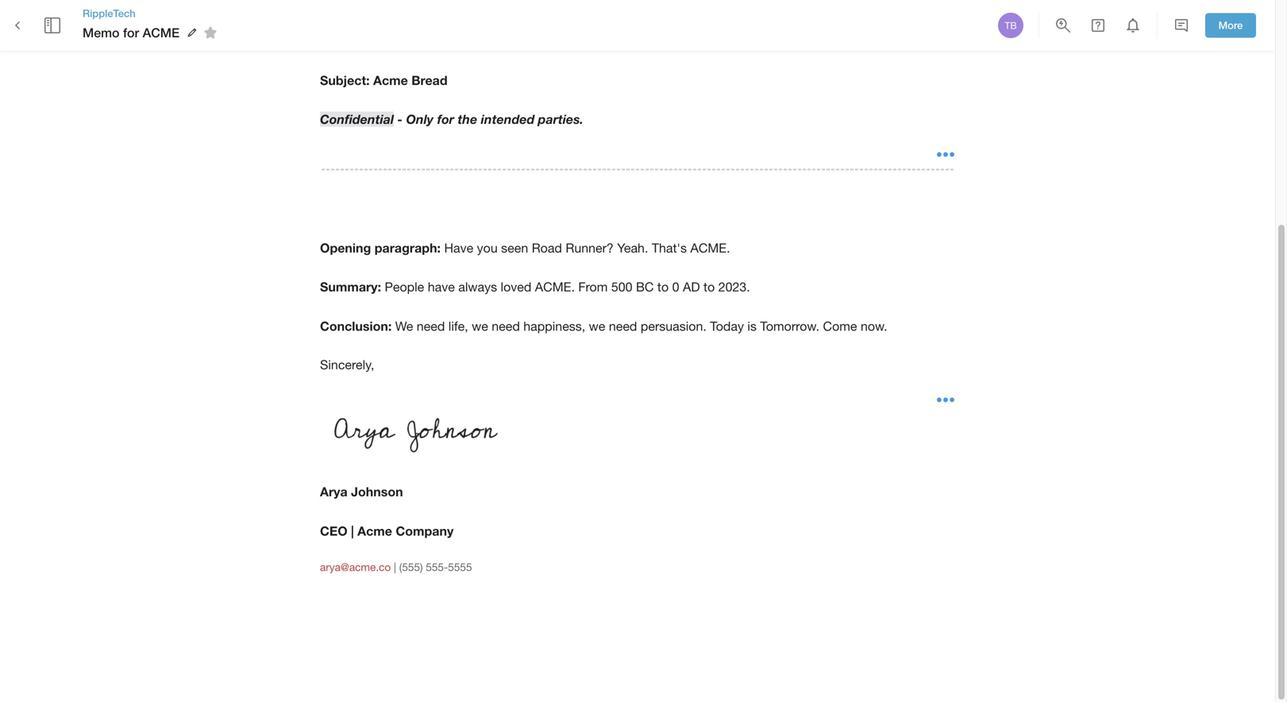 Task type: describe. For each thing, give the bounding box(es) containing it.
seen
[[501, 241, 528, 255]]

5555
[[448, 561, 472, 574]]

| for arya@acme.co
[[394, 561, 396, 574]]

acme
[[143, 25, 180, 40]]

2 to from the left
[[704, 280, 715, 294]]

conclusion: we need life, we need happiness, we need persuasion. today is tomorrow. come now.
[[320, 318, 888, 334]]

that's
[[652, 241, 687, 255]]

loved
[[501, 280, 532, 294]]

0
[[673, 280, 680, 294]]

runner?
[[566, 241, 614, 255]]

ceo | acme company
[[320, 523, 454, 538]]

yeah.
[[617, 241, 649, 255]]

| for ceo
[[351, 523, 354, 538]]

today
[[710, 319, 744, 334]]

arya@acme.co | (555) 555-5555
[[320, 561, 472, 574]]

paragraph:
[[375, 240, 441, 255]]

we
[[395, 319, 413, 334]]

0 vertical spatial for
[[123, 25, 139, 40]]

subject: acme bread
[[320, 73, 448, 88]]

parties.
[[538, 112, 584, 127]]

have
[[428, 280, 455, 294]]

memo for acme
[[83, 25, 180, 40]]

tb
[[1005, 20, 1017, 31]]

bc
[[636, 280, 654, 294]]

confidential
[[320, 112, 394, 127]]

opening paragraph: have you seen road runner? yeah. that's acme.
[[320, 240, 730, 255]]

1 we from the left
[[472, 319, 488, 334]]

subject:
[[320, 73, 370, 88]]

summary:
[[320, 279, 381, 294]]

rippletech
[[83, 7, 136, 19]]

you
[[477, 241, 498, 255]]

road
[[532, 241, 562, 255]]

ad
[[683, 280, 700, 294]]

bread
[[412, 73, 448, 88]]

sincerely,
[[320, 358, 375, 372]]

happiness,
[[524, 319, 586, 334]]

1 to from the left
[[658, 280, 669, 294]]



Task type: locate. For each thing, give the bounding box(es) containing it.
to right ad
[[704, 280, 715, 294]]

more button
[[1206, 13, 1257, 38]]

always
[[459, 280, 497, 294]]

arya
[[320, 484, 348, 499]]

need
[[417, 319, 445, 334], [492, 319, 520, 334], [609, 319, 637, 334]]

acme. left the from
[[535, 280, 575, 294]]

1 horizontal spatial acme.
[[691, 241, 730, 255]]

acme. inside opening paragraph: have you seen road runner? yeah. that's acme.
[[691, 241, 730, 255]]

acme. right that's
[[691, 241, 730, 255]]

for left the
[[437, 112, 454, 127]]

have
[[444, 241, 474, 255]]

from
[[579, 280, 608, 294]]

1 vertical spatial acme
[[358, 523, 392, 538]]

1 horizontal spatial |
[[394, 561, 396, 574]]

| left '(555)'
[[394, 561, 396, 574]]

need down the loved
[[492, 319, 520, 334]]

to
[[658, 280, 669, 294], [704, 280, 715, 294]]

acme down the johnson
[[358, 523, 392, 538]]

1 horizontal spatial we
[[589, 319, 606, 334]]

need down 500
[[609, 319, 637, 334]]

1 horizontal spatial to
[[704, 280, 715, 294]]

0 horizontal spatial acme.
[[535, 280, 575, 294]]

0 horizontal spatial need
[[417, 319, 445, 334]]

tb button
[[996, 10, 1026, 41]]

arya johnson
[[320, 484, 403, 499]]

1 horizontal spatial need
[[492, 319, 520, 334]]

2 horizontal spatial need
[[609, 319, 637, 334]]

only
[[406, 112, 434, 127]]

(555)
[[399, 561, 423, 574]]

rippletech link
[[83, 6, 223, 21]]

2 need from the left
[[492, 319, 520, 334]]

1 vertical spatial acme.
[[535, 280, 575, 294]]

0 vertical spatial acme
[[373, 73, 408, 88]]

| right ceo
[[351, 523, 354, 538]]

0 vertical spatial |
[[351, 523, 354, 538]]

|
[[351, 523, 354, 538], [394, 561, 396, 574]]

0 horizontal spatial to
[[658, 280, 669, 294]]

0 vertical spatial acme.
[[691, 241, 730, 255]]

0 horizontal spatial |
[[351, 523, 354, 538]]

1 vertical spatial |
[[394, 561, 396, 574]]

conclusion:
[[320, 318, 392, 334]]

confidential - only for the intended parties.
[[320, 112, 584, 127]]

is
[[748, 319, 757, 334]]

acme. inside "summary: people have always loved acme. from 500 bc to 0 ad to 2023."
[[535, 280, 575, 294]]

intended
[[481, 112, 535, 127]]

opening
[[320, 240, 371, 255]]

company
[[396, 523, 454, 538]]

2 we from the left
[[589, 319, 606, 334]]

500
[[612, 280, 633, 294]]

-
[[398, 112, 403, 127]]

acme
[[373, 73, 408, 88], [358, 523, 392, 538]]

acme.
[[691, 241, 730, 255], [535, 280, 575, 294]]

we right life, in the top left of the page
[[472, 319, 488, 334]]

for down the rippletech link
[[123, 25, 139, 40]]

johnson
[[351, 484, 403, 499]]

now.
[[861, 319, 888, 334]]

summary: people have always loved acme. from 500 bc to 0 ad to 2023.
[[320, 279, 750, 294]]

ceo
[[320, 523, 348, 538]]

people
[[385, 280, 424, 294]]

555-
[[426, 561, 448, 574]]

we
[[472, 319, 488, 334], [589, 319, 606, 334]]

for
[[123, 25, 139, 40], [437, 112, 454, 127]]

0 horizontal spatial for
[[123, 25, 139, 40]]

0 horizontal spatial we
[[472, 319, 488, 334]]

arya@acme.co link
[[320, 561, 391, 574]]

we down the from
[[589, 319, 606, 334]]

arya@acme.co
[[320, 561, 391, 574]]

1 need from the left
[[417, 319, 445, 334]]

more
[[1219, 19, 1244, 31]]

need right we
[[417, 319, 445, 334]]

to left 0 on the right top
[[658, 280, 669, 294]]

1 horizontal spatial for
[[437, 112, 454, 127]]

persuasion.
[[641, 319, 707, 334]]

2023.
[[719, 280, 750, 294]]

3 need from the left
[[609, 319, 637, 334]]

the
[[458, 112, 478, 127]]

1 vertical spatial for
[[437, 112, 454, 127]]

come
[[823, 319, 858, 334]]

memo
[[83, 25, 120, 40]]

acme left bread
[[373, 73, 408, 88]]

life,
[[449, 319, 468, 334]]

tomorrow.
[[761, 319, 820, 334]]



Task type: vqa. For each thing, say whether or not it's contained in the screenshot.
the Settings image
no



